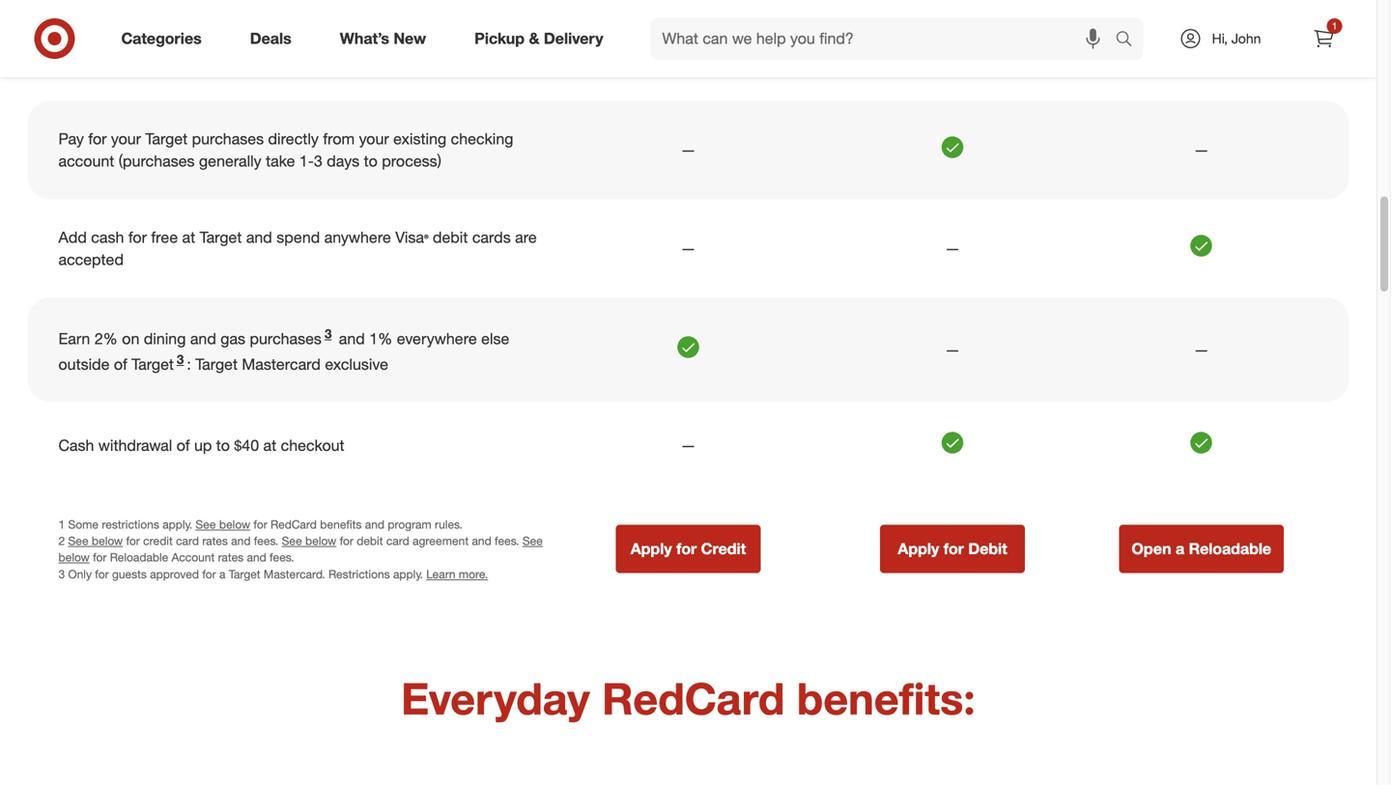 Task type: vqa. For each thing, say whether or not it's contained in the screenshot.
Pay
yes



Task type: locate. For each thing, give the bounding box(es) containing it.
3
[[314, 152, 323, 171], [325, 326, 332, 342], [177, 352, 184, 367], [58, 567, 65, 582]]

purchases up 3 : target mastercard exclusive
[[250, 329, 322, 348]]

0 vertical spatial to
[[364, 152, 378, 171]]

apply left debit
[[898, 540, 940, 559]]

outside
[[58, 355, 110, 374]]

for left debit
[[944, 540, 964, 559]]

redcard
[[271, 517, 317, 532], [602, 672, 785, 725]]

0 horizontal spatial 1
[[58, 517, 65, 532]]

card up for reloadable account rates and fees.
[[176, 534, 199, 549]]

1 vertical spatial rates
[[218, 551, 244, 565]]

1 vertical spatial purchases
[[250, 329, 322, 348]]

gas
[[221, 329, 246, 348]]

exchanges
[[58, 53, 133, 72]]

0 horizontal spatial debit
[[357, 534, 383, 549]]

cash withdrawal of up to $40 at checkout
[[58, 436, 345, 455]]

3 up exclusive at the top
[[325, 326, 332, 342]]

purchases up generally
[[192, 130, 264, 149]]

agreement
[[413, 534, 469, 549]]

days right 30
[[400, 28, 433, 47]]

below down benefits
[[305, 534, 337, 549]]

accepted
[[58, 250, 124, 269]]

for down the account
[[202, 567, 216, 582]]

1 vertical spatial 3 link
[[174, 352, 187, 374]]

1 vertical spatial apply.
[[393, 567, 423, 582]]

1 horizontal spatial days
[[400, 28, 433, 47]]

target left mastercard.
[[229, 567, 261, 582]]

1 vertical spatial of
[[177, 436, 190, 455]]

debit down benefits
[[357, 534, 383, 549]]

0 vertical spatial at
[[178, 28, 191, 47]]

0 horizontal spatial of
[[114, 355, 127, 374]]

reloadable
[[1189, 540, 1272, 559], [110, 551, 168, 565]]

at right time
[[178, 28, 191, 47]]

0 horizontal spatial apply.
[[163, 517, 192, 532]]

0 horizontal spatial card
[[176, 534, 199, 549]]

see below
[[58, 534, 543, 565]]

target right :
[[195, 355, 238, 374]]

below down restrictions
[[92, 534, 123, 549]]

0 vertical spatial rates
[[202, 534, 228, 549]]

of left up
[[177, 436, 190, 455]]

see right agreement
[[523, 534, 543, 549]]

see
[[196, 517, 216, 532], [68, 534, 89, 549], [282, 534, 302, 549], [523, 534, 543, 549]]

0 horizontal spatial a
[[219, 567, 226, 582]]

0 vertical spatial debit
[[433, 228, 468, 247]]

reloadable up 'guests'
[[110, 551, 168, 565]]

3 inside the earn 2% on dining and gas purchases 3
[[325, 326, 332, 342]]

apply for credit
[[631, 540, 746, 559]]

rules.
[[435, 517, 463, 532]]

categories
[[121, 29, 202, 48]]

—
[[242, 28, 255, 47], [682, 141, 695, 160], [1195, 141, 1208, 160], [682, 239, 695, 258], [947, 239, 960, 258], [947, 341, 960, 359], [1195, 341, 1208, 359], [682, 436, 695, 455]]

target right 'free'
[[200, 228, 242, 247]]

3 left 'only'
[[58, 567, 65, 582]]

for left 'free'
[[128, 228, 147, 247]]

and inside 'add cash for free at target and spend anywhere visa® debit cards are accepted'
[[246, 228, 272, 247]]

1 vertical spatial days
[[327, 152, 360, 171]]

only
[[68, 567, 92, 582]]

3 down directly
[[314, 152, 323, 171]]

to inside pay for your target purchases directly from your existing checking account (purchases generally take 1-3 days to process)
[[364, 152, 378, 171]]

apply.
[[163, 517, 192, 532], [393, 567, 423, 582]]

hi,
[[1212, 30, 1228, 47]]

generally
[[199, 152, 262, 171]]

your
[[111, 130, 141, 149], [359, 130, 389, 149]]

0 vertical spatial apply.
[[163, 517, 192, 532]]

1 vertical spatial at
[[182, 228, 195, 247]]

search
[[1107, 31, 1154, 50]]

rates up the account
[[202, 534, 228, 549]]

1 vertical spatial 1
[[58, 517, 65, 532]]

your right from
[[359, 130, 389, 149]]

time
[[144, 28, 174, 47]]

1
[[1332, 20, 1338, 32], [58, 517, 65, 532]]

john
[[1232, 30, 1262, 47]]

1 horizontal spatial of
[[177, 436, 190, 455]]

for right 'only'
[[95, 567, 109, 582]]

apply for apply for credit
[[631, 540, 672, 559]]

1 for 1
[[1332, 20, 1338, 32]]

0 horizontal spatial reloadable
[[110, 551, 168, 565]]

card
[[176, 534, 199, 549], [386, 534, 410, 549]]

3 only for guests approved for a target mastercard. restrictions apply. learn more.
[[58, 567, 488, 582]]

2 your from the left
[[359, 130, 389, 149]]

target up (purchases at the top left of the page
[[145, 130, 188, 149]]

approved
[[150, 567, 199, 582]]

a
[[1176, 540, 1185, 559], [219, 567, 226, 582]]

0 vertical spatial days
[[400, 28, 433, 47]]

1 horizontal spatial your
[[359, 130, 389, 149]]

3 link down dining
[[174, 352, 187, 374]]

of down on
[[114, 355, 127, 374]]

at
[[178, 28, 191, 47], [182, 228, 195, 247], [263, 436, 277, 455]]

1 horizontal spatial to
[[364, 152, 378, 171]]

see up the account
[[196, 517, 216, 532]]

0 horizontal spatial 3 link
[[174, 352, 187, 374]]

target inside more return time at target — get an additional 30 days for returns and exchanges
[[196, 28, 238, 47]]

card down program
[[386, 534, 410, 549]]

and
[[513, 28, 539, 47], [246, 228, 272, 247], [190, 329, 216, 348], [339, 329, 365, 348], [365, 517, 385, 532], [231, 534, 251, 549], [472, 534, 492, 549], [247, 551, 266, 565]]

0 horizontal spatial redcard
[[271, 517, 317, 532]]

1 horizontal spatial 3 link
[[322, 326, 335, 348]]

0 vertical spatial of
[[114, 355, 127, 374]]

0 horizontal spatial apply
[[631, 540, 672, 559]]

to left process)
[[364, 152, 378, 171]]

checking
[[451, 130, 514, 149]]

1 vertical spatial a
[[219, 567, 226, 582]]

pickup
[[475, 29, 525, 48]]

0 horizontal spatial your
[[111, 130, 141, 149]]

debit right visa®
[[433, 228, 468, 247]]

&
[[529, 29, 540, 48]]

for inside more return time at target — get an additional 30 days for returns and exchanges
[[438, 28, 456, 47]]

3 left :
[[177, 352, 184, 367]]

below up for reloadable account rates and fees.
[[219, 517, 250, 532]]

target inside pay for your target purchases directly from your existing checking account (purchases generally take 1-3 days to process)
[[145, 130, 188, 149]]

benefits:
[[797, 672, 976, 725]]

cash
[[91, 228, 124, 247]]

at right 'free'
[[182, 228, 195, 247]]

below up 'only'
[[58, 551, 90, 565]]

at inside more return time at target — get an additional 30 days for returns and exchanges
[[178, 28, 191, 47]]

target inside 3 : target mastercard exclusive
[[195, 355, 238, 374]]

0 vertical spatial 3 link
[[322, 326, 335, 348]]

target down dining
[[132, 355, 174, 374]]

1 horizontal spatial debit
[[433, 228, 468, 247]]

0 vertical spatial purchases
[[192, 130, 264, 149]]

apply left credit on the right of page
[[631, 540, 672, 559]]

0 vertical spatial 1
[[1332, 20, 1338, 32]]

1 link
[[1303, 17, 1346, 60]]

take
[[266, 152, 295, 171]]

2
[[58, 534, 65, 549]]

0 vertical spatial redcard
[[271, 517, 317, 532]]

see inside see below
[[523, 534, 543, 549]]

1 card from the left
[[176, 534, 199, 549]]

apply. left learn
[[393, 567, 423, 582]]

for left credit on the right of page
[[677, 540, 697, 559]]

are
[[515, 228, 537, 247]]

a down for reloadable account rates and fees.
[[219, 567, 226, 582]]

for down benefits
[[340, 534, 354, 549]]

a right "open"
[[1176, 540, 1185, 559]]

apply for credit link
[[616, 526, 761, 574]]

for
[[438, 28, 456, 47], [88, 130, 107, 149], [128, 228, 147, 247], [254, 517, 267, 532], [126, 534, 140, 549], [340, 534, 354, 549], [677, 540, 697, 559], [944, 540, 964, 559], [93, 551, 107, 565], [95, 567, 109, 582], [202, 567, 216, 582]]

for inside pay for your target purchases directly from your existing checking account (purchases generally take 1-3 days to process)
[[88, 130, 107, 149]]

target
[[196, 28, 238, 47], [145, 130, 188, 149], [200, 228, 242, 247], [132, 355, 174, 374], [195, 355, 238, 374], [229, 567, 261, 582]]

1 horizontal spatial apply.
[[393, 567, 423, 582]]

for up account
[[88, 130, 107, 149]]

0 vertical spatial a
[[1176, 540, 1185, 559]]

what's
[[340, 29, 389, 48]]

what's new link
[[324, 17, 451, 60]]

reloadable right "open"
[[1189, 540, 1272, 559]]

1 apply from the left
[[631, 540, 672, 559]]

1 your from the left
[[111, 130, 141, 149]]

for up see below
[[254, 517, 267, 532]]

for right new
[[438, 28, 456, 47]]

credit
[[701, 540, 746, 559]]

debit inside 'add cash for free at target and spend anywhere visa® debit cards are accepted'
[[433, 228, 468, 247]]

search button
[[1107, 17, 1154, 64]]

program
[[388, 517, 432, 532]]

3 : target mastercard exclusive
[[177, 352, 388, 374]]

from
[[323, 130, 355, 149]]

guests
[[112, 567, 147, 582]]

existing
[[393, 130, 447, 149]]

account
[[172, 551, 215, 565]]

for inside 'add cash for free at target and spend anywhere visa® debit cards are accepted'
[[128, 228, 147, 247]]

up
[[194, 436, 212, 455]]

purchases
[[192, 130, 264, 149], [250, 329, 322, 348]]

1 horizontal spatial 1
[[1332, 20, 1338, 32]]

1 horizontal spatial apply
[[898, 540, 940, 559]]

to
[[364, 152, 378, 171], [216, 436, 230, 455]]

your up (purchases at the top left of the page
[[111, 130, 141, 149]]

and inside and 1% everywhere else outside of target
[[339, 329, 365, 348]]

1 right john
[[1332, 20, 1338, 32]]

to right up
[[216, 436, 230, 455]]

target left get
[[196, 28, 238, 47]]

apply
[[631, 540, 672, 559], [898, 540, 940, 559]]

3 link up exclusive at the top
[[322, 326, 335, 348]]

1 vertical spatial debit
[[357, 534, 383, 549]]

purchases inside the earn 2% on dining and gas purchases 3
[[250, 329, 322, 348]]

1 vertical spatial redcard
[[602, 672, 785, 725]]

1 up 2
[[58, 517, 65, 532]]

1 inside 1 some restrictions apply. see below for redcard benefits and program rules. 2 see below for credit card rates and fees. see below for debit card agreement and fees.
[[58, 517, 65, 532]]

1 vertical spatial to
[[216, 436, 230, 455]]

0 horizontal spatial days
[[327, 152, 360, 171]]

days down from
[[327, 152, 360, 171]]

target inside and 1% everywhere else outside of target
[[132, 355, 174, 374]]

delivery
[[544, 29, 604, 48]]

at right $40
[[263, 436, 277, 455]]

1 horizontal spatial card
[[386, 534, 410, 549]]

rates
[[202, 534, 228, 549], [218, 551, 244, 565]]

apply. up the credit
[[163, 517, 192, 532]]

add cash for free at target and spend anywhere visa® debit cards are accepted
[[58, 228, 537, 269]]

rates right the account
[[218, 551, 244, 565]]

debit
[[433, 228, 468, 247], [357, 534, 383, 549]]

checkout
[[281, 436, 345, 455]]

2 apply from the left
[[898, 540, 940, 559]]

1 horizontal spatial redcard
[[602, 672, 785, 725]]



Task type: describe. For each thing, give the bounding box(es) containing it.
redcard inside 1 some restrictions apply. see below for redcard benefits and program rules. 2 see below for credit card rates and fees. see below for debit card agreement and fees.
[[271, 517, 317, 532]]

anywhere
[[324, 228, 391, 247]]

mastercard
[[242, 355, 321, 374]]

for down some
[[93, 551, 107, 565]]

at inside 'add cash for free at target and spend anywhere visa® debit cards are accepted'
[[182, 228, 195, 247]]

earn 2% on dining and gas purchases 3
[[58, 326, 332, 348]]

earn
[[58, 329, 90, 348]]

apply for debit
[[898, 540, 1008, 559]]

days inside pay for your target purchases directly from your existing checking account (purchases generally take 1-3 days to process)
[[327, 152, 360, 171]]

return
[[98, 28, 139, 47]]

open
[[1132, 540, 1172, 559]]

withdrawal
[[98, 436, 172, 455]]

everyday redcard benefits:
[[401, 672, 976, 725]]

deals link
[[234, 17, 316, 60]]

an
[[286, 28, 303, 47]]

more
[[58, 28, 94, 47]]

what's new
[[340, 29, 426, 48]]

debit inside 1 some restrictions apply. see below for redcard benefits and program rules. 2 see below for credit card rates and fees. see below for debit card agreement and fees.
[[357, 534, 383, 549]]

learn
[[426, 567, 456, 582]]

apply for debit link
[[881, 526, 1025, 574]]

directly
[[268, 130, 319, 149]]

categories link
[[105, 17, 226, 60]]

and inside more return time at target — get an additional 30 days for returns and exchanges
[[513, 28, 539, 47]]

1 for 1 some restrictions apply. see below for redcard benefits and program rules. 2 see below for credit card rates and fees. see below for debit card agreement and fees.
[[58, 517, 65, 532]]

$40
[[234, 436, 259, 455]]

apply for apply for debit
[[898, 540, 940, 559]]

30
[[379, 28, 396, 47]]

apply. inside 1 some restrictions apply. see below for redcard benefits and program rules. 2 see below for credit card rates and fees. see below for debit card agreement and fees.
[[163, 517, 192, 532]]

days inside more return time at target — get an additional 30 days for returns and exchanges
[[400, 28, 433, 47]]

process)
[[382, 152, 442, 171]]

What can we help you find? suggestions appear below search field
[[651, 17, 1121, 60]]

mastercard.
[[264, 567, 325, 582]]

everywhere
[[397, 329, 477, 348]]

new
[[394, 29, 426, 48]]

:
[[187, 355, 191, 374]]

get
[[259, 28, 282, 47]]

additional
[[307, 28, 375, 47]]

deals
[[250, 29, 292, 48]]

1-
[[299, 152, 314, 171]]

everyday
[[401, 672, 590, 725]]

exclusive
[[325, 355, 388, 374]]

credit
[[143, 534, 173, 549]]

spend
[[277, 228, 320, 247]]

— inside more return time at target — get an additional 30 days for returns and exchanges
[[242, 28, 255, 47]]

of inside and 1% everywhere else outside of target
[[114, 355, 127, 374]]

debit
[[969, 540, 1008, 559]]

on
[[122, 329, 140, 348]]

0 horizontal spatial to
[[216, 436, 230, 455]]

for reloadable account rates and fees.
[[90, 551, 294, 565]]

below inside see below
[[58, 551, 90, 565]]

restrictions
[[102, 517, 159, 532]]

purchases inside pay for your target purchases directly from your existing checking account (purchases generally take 1-3 days to process)
[[192, 130, 264, 149]]

pickup & delivery link
[[458, 17, 628, 60]]

2%
[[94, 329, 118, 348]]

1 horizontal spatial reloadable
[[1189, 540, 1272, 559]]

more.
[[459, 567, 488, 582]]

pickup & delivery
[[475, 29, 604, 48]]

else
[[481, 329, 510, 348]]

1 some restrictions apply. see below for redcard benefits and program rules. 2 see below for credit card rates and fees. see below for debit card agreement and fees.
[[58, 517, 519, 549]]

account
[[58, 152, 114, 171]]

cash
[[58, 436, 94, 455]]

visa®
[[396, 228, 429, 247]]

3 inside pay for your target purchases directly from your existing checking account (purchases generally take 1-3 days to process)
[[314, 152, 323, 171]]

3 inside 3 : target mastercard exclusive
[[177, 352, 184, 367]]

target inside 'add cash for free at target and spend anywhere visa® debit cards are accepted'
[[200, 228, 242, 247]]

cards
[[472, 228, 511, 247]]

1 horizontal spatial a
[[1176, 540, 1185, 559]]

hi, john
[[1212, 30, 1262, 47]]

see up mastercard.
[[282, 534, 302, 549]]

2 vertical spatial at
[[263, 436, 277, 455]]

restrictions
[[329, 567, 390, 582]]

more return time at target — get an additional 30 days for returns and exchanges
[[58, 28, 539, 72]]

add
[[58, 228, 87, 247]]

pay for your target purchases directly from your existing checking account (purchases generally take 1-3 days to process)
[[58, 130, 514, 171]]

returns
[[460, 28, 509, 47]]

see right 2
[[68, 534, 89, 549]]

for down restrictions
[[126, 534, 140, 549]]

free
[[151, 228, 178, 247]]

rates inside 1 some restrictions apply. see below for redcard benefits and program rules. 2 see below for credit card rates and fees. see below for debit card agreement and fees.
[[202, 534, 228, 549]]

1%
[[369, 329, 393, 348]]

dining
[[144, 329, 186, 348]]

some
[[68, 517, 99, 532]]

and 1% everywhere else outside of target
[[58, 329, 510, 374]]

open a reloadable link
[[1120, 526, 1284, 574]]

and inside the earn 2% on dining and gas purchases 3
[[190, 329, 216, 348]]

benefits
[[320, 517, 362, 532]]

pay
[[58, 130, 84, 149]]

(purchases
[[119, 152, 195, 171]]

2 card from the left
[[386, 534, 410, 549]]



